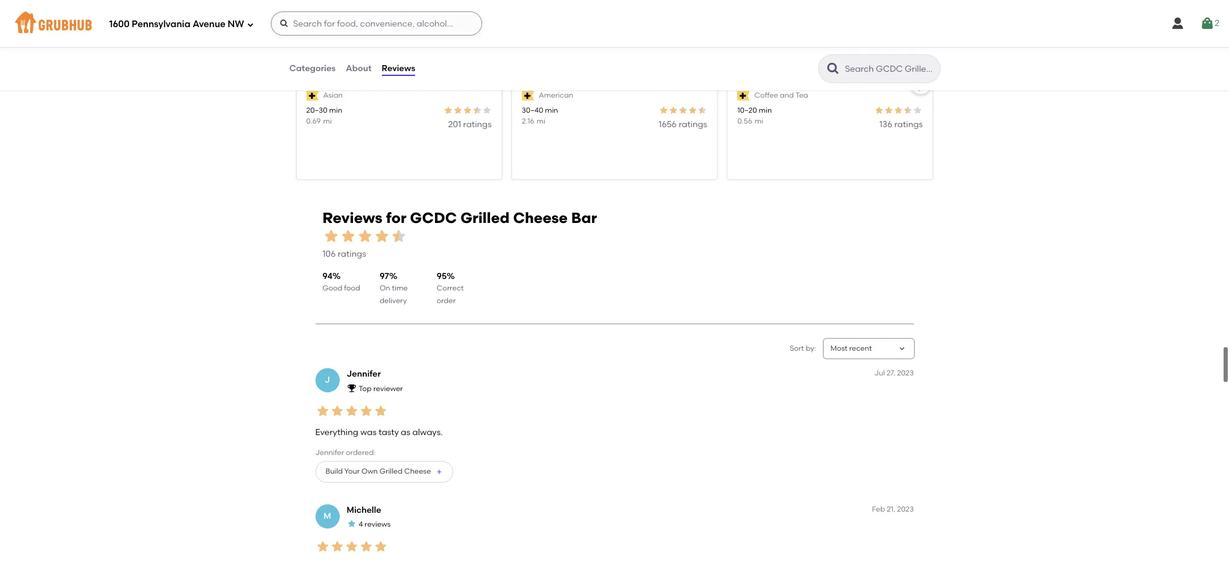 Task type: vqa. For each thing, say whether or not it's contained in the screenshot.
Reviews Reviews
yes



Task type: describe. For each thing, give the bounding box(es) containing it.
1600 pennsylvania avenue nw
[[109, 18, 244, 29]]

save this restaurant button
[[470, 1, 492, 23]]

coffee
[[755, 100, 778, 108]]

p.f. chang's link
[[306, 83, 492, 96]]

106
[[323, 258, 336, 268]]

reviews for gcdc grilled cheese bar
[[323, 218, 597, 235]]

&pizza
[[738, 83, 770, 95]]

2023 for michelle
[[897, 514, 914, 523]]

95 correct order
[[437, 280, 464, 314]]

106 ratings
[[323, 258, 366, 268]]

avenue
[[193, 18, 226, 29]]

tea
[[796, 100, 808, 108]]

Search for food, convenience, alcohol... search field
[[271, 11, 482, 36]]

food
[[344, 293, 360, 301]]

and
[[780, 100, 794, 108]]

2023 for jennifer
[[897, 378, 914, 386]]

94
[[323, 280, 333, 290]]

30–40 min 2.16 mi
[[522, 115, 558, 134]]

jul 27, 2023
[[874, 378, 914, 386]]

feb
[[872, 514, 885, 523]]

20–30
[[306, 115, 328, 123]]

Sort by: field
[[831, 352, 872, 363]]

everything
[[315, 436, 358, 447]]

chang's
[[325, 83, 365, 95]]

asian
[[323, 100, 343, 108]]

reviews button
[[381, 47, 416, 91]]

10–20 min 0.56 mi
[[738, 115, 772, 134]]

your
[[344, 476, 360, 485]]

correct
[[437, 293, 464, 301]]

30–40
[[522, 115, 543, 123]]

sort
[[790, 353, 804, 361]]

search icon image
[[826, 62, 840, 76]]

good
[[323, 293, 342, 301]]

recent
[[849, 353, 872, 361]]

ordered:
[[346, 457, 376, 466]]

27,
[[887, 378, 896, 386]]

ratings for &pizza (e street)
[[895, 128, 923, 138]]

street)
[[784, 83, 816, 95]]

time
[[392, 293, 408, 301]]

most recent
[[831, 353, 872, 361]]

most
[[831, 353, 848, 361]]

94 good food
[[323, 280, 360, 301]]

reviewer
[[373, 393, 403, 402]]

j
[[325, 384, 330, 394]]

jennifer for jennifer
[[347, 378, 381, 388]]

4 reviews
[[359, 530, 391, 538]]

mi for ihop
[[537, 125, 546, 134]]

ihop logo image
[[512, 0, 717, 95]]

cheese for build your own grilled cheese
[[404, 476, 431, 485]]

gcdc
[[410, 218, 457, 235]]

Search GCDC Grilled Cheese Bar search field
[[844, 63, 936, 75]]

ratings for p.f. chang's
[[463, 128, 492, 138]]

by:
[[806, 353, 816, 361]]

about button
[[345, 47, 372, 91]]

2
[[1215, 18, 1220, 28]]

about
[[346, 63, 372, 74]]

michelle
[[347, 514, 381, 524]]

0.69
[[306, 125, 321, 134]]

1600
[[109, 18, 130, 29]]

min for ihop
[[545, 115, 558, 123]]

min for p.f. chang's
[[329, 115, 342, 123]]

&pizza (e street)
[[738, 83, 816, 95]]

main navigation navigation
[[0, 0, 1229, 47]]

order
[[437, 305, 456, 314]]

reviews
[[365, 530, 391, 538]]

plus icon image
[[436, 477, 443, 485]]

subscription pass image
[[522, 99, 534, 109]]

4
[[359, 530, 363, 538]]

2 button
[[1201, 13, 1220, 34]]

201
[[448, 128, 461, 138]]

p.f. chang's  logo image
[[297, 0, 501, 95]]

&pizza (e street) logo image
[[728, 0, 933, 95]]

p.f.
[[306, 83, 323, 95]]

categories
[[289, 63, 336, 74]]

grilled for own
[[380, 476, 403, 485]]

reviews for reviews for gcdc grilled cheese bar
[[323, 218, 383, 235]]

jennifer ordered:
[[315, 457, 376, 466]]

always.
[[413, 436, 443, 447]]

tasty
[[379, 436, 399, 447]]



Task type: locate. For each thing, give the bounding box(es) containing it.
97 on time delivery
[[380, 280, 408, 314]]

pennsylvania
[[132, 18, 190, 29]]

(e
[[772, 83, 782, 95]]

delivery
[[380, 305, 407, 314]]

95
[[437, 280, 447, 290]]

ratings right 1656
[[679, 128, 707, 138]]

american
[[539, 100, 573, 108]]

jennifer for jennifer ordered:
[[315, 457, 344, 466]]

min down coffee
[[759, 115, 772, 123]]

build your own grilled cheese button
[[315, 470, 453, 492]]

2 2023 from the top
[[897, 514, 914, 523]]

min for &pizza (e street)
[[759, 115, 772, 123]]

0 vertical spatial grilled
[[461, 218, 510, 235]]

jennifer up build
[[315, 457, 344, 466]]

2023
[[897, 378, 914, 386], [897, 514, 914, 523]]

1 vertical spatial jennifer
[[315, 457, 344, 466]]

cheese left the bar
[[513, 218, 568, 235]]

on
[[380, 293, 390, 301]]

cheese for reviews for gcdc grilled cheese bar
[[513, 218, 568, 235]]

1656
[[659, 128, 677, 138]]

min inside 30–40 min 2.16 mi
[[545, 115, 558, 123]]

mi inside 20–30 min 0.69 mi
[[323, 125, 332, 134]]

0 horizontal spatial grilled
[[380, 476, 403, 485]]

bar
[[571, 218, 597, 235]]

grilled for gcdc
[[461, 218, 510, 235]]

ratings right the 201 in the left top of the page
[[463, 128, 492, 138]]

1 horizontal spatial svg image
[[1171, 16, 1185, 31]]

grilled
[[461, 218, 510, 235], [380, 476, 403, 485]]

subscription pass image down p.f.
[[306, 99, 318, 109]]

1 vertical spatial grilled
[[380, 476, 403, 485]]

2 horizontal spatial min
[[759, 115, 772, 123]]

ihop link
[[522, 83, 707, 96]]

cheese
[[513, 218, 568, 235], [404, 476, 431, 485]]

reviews up 106 ratings on the left top of the page
[[323, 218, 383, 235]]

as
[[401, 436, 410, 447]]

ratings for ihop
[[679, 128, 707, 138]]

1 horizontal spatial cheese
[[513, 218, 568, 235]]

top reviewer
[[359, 393, 403, 402]]

1 horizontal spatial min
[[545, 115, 558, 123]]

136 ratings
[[880, 128, 923, 138]]

jennifer
[[347, 378, 381, 388], [315, 457, 344, 466]]

0 horizontal spatial mi
[[323, 125, 332, 134]]

subscription pass image up 10–20
[[738, 99, 750, 109]]

ratings right 136
[[895, 128, 923, 138]]

1 subscription pass image from the left
[[306, 99, 318, 109]]

m
[[324, 520, 331, 530]]

build
[[326, 476, 343, 485]]

cheese inside button
[[404, 476, 431, 485]]

star icon image
[[443, 114, 453, 124], [453, 114, 463, 124], [463, 114, 472, 124], [472, 114, 482, 124], [472, 114, 482, 124], [482, 114, 492, 124], [659, 114, 669, 124], [669, 114, 678, 124], [678, 114, 688, 124], [688, 114, 698, 124], [698, 114, 707, 124], [698, 114, 707, 124], [875, 114, 884, 124], [884, 114, 894, 124], [894, 114, 904, 124], [904, 114, 913, 124], [904, 114, 913, 124], [913, 114, 923, 124], [323, 237, 339, 254], [339, 237, 356, 254], [356, 237, 373, 254], [373, 237, 390, 254], [390, 237, 407, 254], [390, 237, 407, 254], [315, 413, 330, 427], [330, 413, 344, 427], [344, 413, 359, 427], [359, 413, 373, 427], [373, 413, 388, 427], [347, 528, 356, 538], [315, 549, 330, 562], [330, 549, 344, 562], [344, 549, 359, 562], [359, 549, 373, 562], [373, 549, 388, 562]]

mi
[[323, 125, 332, 134], [537, 125, 546, 134], [755, 125, 764, 134]]

min inside '10–20 min 0.56 mi'
[[759, 115, 772, 123]]

mi right "2.16" at the top left
[[537, 125, 546, 134]]

subscription pass image
[[306, 99, 318, 109], [738, 99, 750, 109]]

trophy icon image
[[347, 392, 356, 402]]

everything was tasty as always.
[[315, 436, 443, 447]]

was
[[360, 436, 377, 447]]

ihop
[[522, 83, 547, 95]]

p.f. chang's
[[306, 83, 365, 95]]

2023 right 27,
[[897, 378, 914, 386]]

1 horizontal spatial grilled
[[461, 218, 510, 235]]

own
[[362, 476, 378, 485]]

1 horizontal spatial mi
[[537, 125, 546, 134]]

2.16
[[522, 125, 534, 134]]

min inside 20–30 min 0.69 mi
[[329, 115, 342, 123]]

2 mi from the left
[[537, 125, 546, 134]]

min down the american
[[545, 115, 558, 123]]

0 vertical spatial reviews
[[382, 63, 415, 74]]

1656 ratings
[[659, 128, 707, 138]]

min down "asian"
[[329, 115, 342, 123]]

reviews for reviews
[[382, 63, 415, 74]]

ratings
[[463, 128, 492, 138], [679, 128, 707, 138], [895, 128, 923, 138], [338, 258, 366, 268]]

svg image
[[279, 19, 289, 28]]

2 horizontal spatial svg image
[[1201, 16, 1215, 31]]

0 horizontal spatial cheese
[[404, 476, 431, 485]]

3 mi from the left
[[755, 125, 764, 134]]

grilled right gcdc
[[461, 218, 510, 235]]

1 mi from the left
[[323, 125, 332, 134]]

201 ratings
[[448, 128, 492, 138]]

1 vertical spatial reviews
[[323, 218, 383, 235]]

&pizza (e street) link
[[738, 83, 923, 96]]

subscription pass image for p.f.
[[306, 99, 318, 109]]

reviews up p.f. chang's link
[[382, 63, 415, 74]]

reviews inside reviews button
[[382, 63, 415, 74]]

1 vertical spatial 2023
[[897, 514, 914, 523]]

jul
[[874, 378, 885, 386]]

feb 21, 2023
[[872, 514, 914, 523]]

caret down icon image
[[897, 353, 907, 362]]

2 horizontal spatial mi
[[755, 125, 764, 134]]

1 horizontal spatial jennifer
[[347, 378, 381, 388]]

0 horizontal spatial svg image
[[247, 21, 254, 28]]

cheese left "plus icon"
[[404, 476, 431, 485]]

0 vertical spatial jennifer
[[347, 378, 381, 388]]

nw
[[228, 18, 244, 29]]

mi right 0.69
[[323, 125, 332, 134]]

ratings right 106
[[338, 258, 366, 268]]

min
[[329, 115, 342, 123], [545, 115, 558, 123], [759, 115, 772, 123]]

2 subscription pass image from the left
[[738, 99, 750, 109]]

mi right 0.56
[[755, 125, 764, 134]]

grilled right own
[[380, 476, 403, 485]]

1 horizontal spatial subscription pass image
[[738, 99, 750, 109]]

0 vertical spatial 2023
[[897, 378, 914, 386]]

top
[[359, 393, 372, 402]]

136
[[880, 128, 893, 138]]

reviews
[[382, 63, 415, 74], [323, 218, 383, 235]]

build your own grilled cheese
[[326, 476, 431, 485]]

97
[[380, 280, 389, 290]]

categories button
[[289, 47, 336, 91]]

3 min from the left
[[759, 115, 772, 123]]

svg image inside 2 button
[[1201, 16, 1215, 31]]

0.56
[[738, 125, 752, 134]]

1 vertical spatial cheese
[[404, 476, 431, 485]]

coffee and tea
[[755, 100, 808, 108]]

10–20
[[738, 115, 757, 123]]

mi inside '10–20 min 0.56 mi'
[[755, 125, 764, 134]]

grilled inside button
[[380, 476, 403, 485]]

2 min from the left
[[545, 115, 558, 123]]

2023 right 21,
[[897, 514, 914, 523]]

0 horizontal spatial subscription pass image
[[306, 99, 318, 109]]

21,
[[887, 514, 896, 523]]

1 min from the left
[[329, 115, 342, 123]]

subscription pass image for &pizza
[[738, 99, 750, 109]]

1 2023 from the top
[[897, 378, 914, 386]]

save this restaurant image
[[474, 4, 488, 19]]

0 horizontal spatial min
[[329, 115, 342, 123]]

for
[[386, 218, 407, 235]]

sort by:
[[790, 353, 816, 361]]

mi inside 30–40 min 2.16 mi
[[537, 125, 546, 134]]

mi for p.f. chang's
[[323, 125, 332, 134]]

mi for &pizza (e street)
[[755, 125, 764, 134]]

svg image
[[1171, 16, 1185, 31], [1201, 16, 1215, 31], [247, 21, 254, 28]]

20–30 min 0.69 mi
[[306, 115, 342, 134]]

0 horizontal spatial jennifer
[[315, 457, 344, 466]]

jennifer up top
[[347, 378, 381, 388]]

0 vertical spatial cheese
[[513, 218, 568, 235]]



